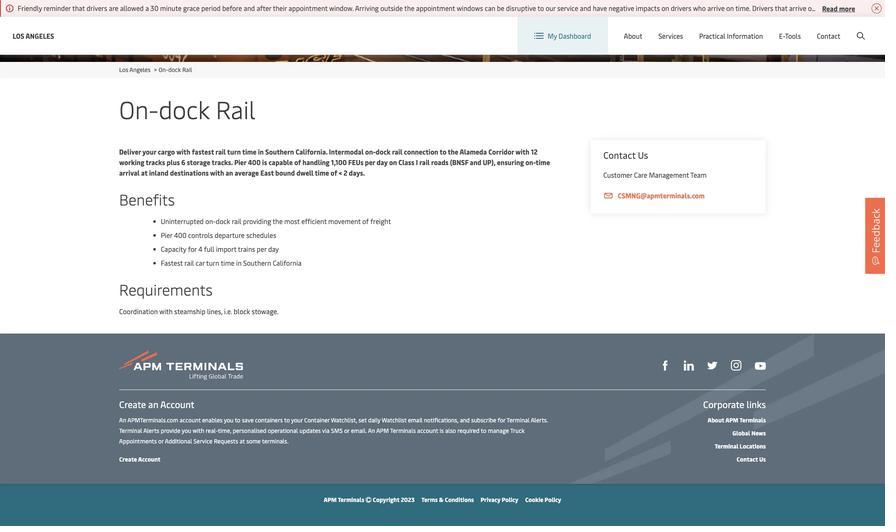 Task type: describe. For each thing, give the bounding box(es) containing it.
1 vertical spatial day
[[268, 244, 279, 254]]

about button
[[624, 17, 643, 55]]

with down tracks.
[[210, 168, 224, 177]]

0 horizontal spatial an
[[119, 416, 126, 424]]

your inside an apmterminals.com account enables you to save containers to your container watchlist, set daily watchlist email notifications, and subscribe for terminal alerts. terminal alerts provide you with real-time, personalised operational updates via sms or email. an apm terminals account is also required to manage truck appointments or additional service requests at some terminals.
[[291, 416, 303, 424]]

lines,
[[207, 307, 223, 316]]

0 vertical spatial us
[[638, 149, 649, 161]]

can
[[485, 3, 496, 13]]

1 vertical spatial rail
[[216, 92, 256, 126]]

1 outside from the left
[[381, 3, 403, 13]]

1 horizontal spatial or
[[344, 427, 350, 435]]

create for create an account
[[119, 398, 146, 411]]

angeles for los angeles
[[26, 31, 54, 40]]

rail up departure
[[232, 217, 241, 226]]

set
[[359, 416, 367, 424]]

apmt footer logo image
[[119, 351, 243, 380]]

corporate
[[704, 398, 745, 411]]

stowage.
[[252, 307, 279, 316]]

to down subscribe
[[481, 427, 487, 435]]

e-
[[779, 31, 785, 40]]

1 horizontal spatial terminal
[[507, 416, 530, 424]]

time down 'import'
[[221, 258, 235, 268]]

global news link
[[733, 429, 766, 437]]

1 horizontal spatial los angeles link
[[119, 66, 151, 74]]

1 vertical spatial an
[[148, 398, 158, 411]]

handling
[[303, 158, 330, 167]]

practical information button
[[700, 17, 763, 55]]

after
[[257, 3, 271, 13]]

0 vertical spatial of
[[294, 158, 301, 167]]

account inside login / create account link
[[845, 25, 870, 34]]

who
[[693, 3, 706, 13]]

coordination with steamship lines, i.e. block stowage.
[[119, 307, 279, 316]]

watchlist,
[[331, 416, 357, 424]]

0 vertical spatial rail
[[182, 66, 192, 74]]

order services image
[[0, 0, 886, 62]]

subscribe
[[471, 416, 497, 424]]

0 horizontal spatial or
[[158, 437, 164, 445]]

uninterrupted
[[161, 217, 204, 226]]

create for create account
[[119, 455, 137, 463]]

1 horizontal spatial on-
[[365, 147, 376, 156]]

fastest rail car turn time in southern california
[[161, 258, 302, 268]]

2 horizontal spatial on
[[727, 3, 734, 13]]

apmterminals.com
[[128, 416, 178, 424]]

customer
[[604, 170, 633, 179]]

efficient
[[302, 217, 327, 226]]

capacity
[[161, 244, 186, 254]]

time down handling
[[315, 168, 329, 177]]

terminal locations link
[[715, 442, 766, 450]]

coordination
[[119, 307, 158, 316]]

read more button
[[823, 3, 856, 13]]

time down 12
[[536, 158, 550, 167]]

pier 400 controls departure schedules
[[161, 230, 276, 240]]

your inside "deliver your cargo with fastest rail turn time in southern california. intermodal on-dock rail connection to the alameda corridor with 12 working tracks plus 6 storage tracks. pier 400 is capable of handling 1,100 feus per day on class i rail roads (bnsf and up), ensuring on-time arrival at inland destinations with an average east bound dwell time of < 2 days."
[[142, 147, 156, 156]]

>
[[154, 66, 157, 74]]

switch
[[648, 24, 668, 34]]

1 vertical spatial account
[[160, 398, 195, 411]]

is inside an apmterminals.com account enables you to save containers to your container watchlist, set daily watchlist email notifications, and subscribe for terminal alerts. terminal alerts provide you with real-time, personalised operational updates via sms or email. an apm terminals account is also required to manage truck appointments or additional service requests at some terminals.
[[440, 427, 444, 435]]

notifications,
[[424, 416, 459, 424]]

0 vertical spatial for
[[188, 244, 197, 254]]

0 vertical spatial on-
[[159, 66, 168, 74]]

0 horizontal spatial apm
[[324, 496, 337, 504]]

manage
[[488, 427, 509, 435]]

watchlist
[[382, 416, 407, 424]]

to left save
[[235, 416, 241, 424]]

disruptive
[[506, 3, 536, 13]]

read
[[823, 4, 838, 13]]

2 vertical spatial terminal
[[715, 442, 739, 450]]

also
[[445, 427, 456, 435]]

terminals inside an apmterminals.com account enables you to save containers to your container watchlist, set daily watchlist email notifications, and subscribe for terminal alerts. terminal alerts provide you with real-time, personalised operational updates via sms or email. an apm terminals account is also required to manage truck appointments or additional service requests at some terminals.
[[390, 427, 416, 435]]

2 vertical spatial of
[[362, 217, 369, 226]]

tracks
[[146, 158, 165, 167]]

4
[[198, 244, 203, 254]]

1 drivers from the left
[[87, 3, 107, 13]]

destinations
[[170, 168, 209, 177]]

twitter image
[[708, 361, 718, 371]]

real-
[[206, 427, 218, 435]]

to left our
[[538, 3, 544, 13]]

some
[[246, 437, 261, 445]]

corporate links
[[704, 398, 766, 411]]

time up average in the left top of the page
[[242, 147, 257, 156]]

to up operational
[[284, 416, 290, 424]]

service
[[194, 437, 213, 445]]

0 horizontal spatial contact
[[604, 149, 636, 161]]

an inside "deliver your cargo with fastest rail turn time in southern california. intermodal on-dock rail connection to the alameda corridor with 12 working tracks plus 6 storage tracks. pier 400 is capable of handling 1,100 feus per day on class i rail roads (bnsf and up), ensuring on-time arrival at inland destinations with an average east bound dwell time of < 2 days."
[[226, 168, 233, 177]]

1 vertical spatial southern
[[243, 258, 271, 268]]

via
[[322, 427, 330, 435]]

los angeles
[[13, 31, 54, 40]]

impacts
[[636, 3, 660, 13]]

0 vertical spatial create
[[824, 25, 843, 34]]

services
[[659, 31, 683, 40]]

block
[[234, 307, 250, 316]]

services button
[[659, 17, 683, 55]]

class
[[399, 158, 415, 167]]

information
[[727, 31, 763, 40]]

rail up the class at the top of page
[[392, 147, 403, 156]]

los angeles > on-dock rail
[[119, 66, 192, 74]]

drivers
[[753, 3, 774, 13]]

appointments
[[119, 437, 157, 445]]

location
[[670, 24, 696, 34]]

to inside "deliver your cargo with fastest rail turn time in southern california. intermodal on-dock rail connection to the alameda corridor with 12 working tracks plus 6 storage tracks. pier 400 is capable of handling 1,100 feus per day on class i rail roads (bnsf and up), ensuring on-time arrival at inland destinations with an average east bound dwell time of < 2 days."
[[440, 147, 447, 156]]

los for los angeles > on-dock rail
[[119, 66, 128, 74]]

ensuring
[[497, 158, 524, 167]]

steamship
[[174, 307, 206, 316]]

with down "requirements"
[[159, 307, 173, 316]]

with left 12
[[516, 147, 530, 156]]

terms & conditions
[[422, 496, 474, 504]]

create account
[[119, 455, 161, 463]]

0 vertical spatial apm
[[726, 416, 739, 424]]

global menu button
[[705, 17, 770, 42]]

cookie
[[525, 496, 544, 504]]

1 horizontal spatial on
[[662, 3, 670, 13]]

linkedin image
[[684, 361, 694, 371]]

the inside "deliver your cargo with fastest rail turn time in southern california. intermodal on-dock rail connection to the alameda corridor with 12 working tracks plus 6 storage tracks. pier 400 is capable of handling 1,100 feus per day on class i rail roads (bnsf and up), ensuring on-time arrival at inland destinations with an average east bound dwell time of < 2 days."
[[448, 147, 459, 156]]

2 vertical spatial terminals
[[338, 496, 364, 504]]

team
[[691, 170, 707, 179]]

management
[[649, 170, 689, 179]]

apm inside an apmterminals.com account enables you to save containers to your container watchlist, set daily watchlist email notifications, and subscribe for terminal alerts. terminal alerts provide you with real-time, personalised operational updates via sms or email. an apm terminals account is also required to manage truck appointments or additional service requests at some terminals.
[[376, 427, 389, 435]]

12
[[531, 147, 538, 156]]

trains
[[238, 244, 255, 254]]

2 outside from the left
[[808, 3, 831, 13]]

2 vertical spatial contact
[[737, 455, 758, 463]]

per inside "deliver your cargo with fastest rail turn time in southern california. intermodal on-dock rail connection to the alameda corridor with 12 working tracks plus 6 storage tracks. pier 400 is capable of handling 1,100 feus per day on class i rail roads (bnsf and up), ensuring on-time arrival at inland destinations with an average east bound dwell time of < 2 days."
[[365, 158, 375, 167]]

contact button
[[817, 17, 841, 55]]

friendly reminder that drivers are allowed a 30 minute grace period before and after their appointment window. arriving outside the appointment windows can be disruptive to our service and have negative impacts on drivers who arrive on time. drivers that arrive outside their appointment
[[18, 3, 886, 13]]

personalised
[[233, 427, 266, 435]]

0 horizontal spatial account
[[180, 416, 201, 424]]

<
[[339, 168, 342, 177]]

400 inside "deliver your cargo with fastest rail turn time in southern california. intermodal on-dock rail connection to the alameda corridor with 12 working tracks plus 6 storage tracks. pier 400 is capable of handling 1,100 feus per day on class i rail roads (bnsf and up), ensuring on-time arrival at inland destinations with an average east bound dwell time of < 2 days."
[[248, 158, 261, 167]]

1,100
[[331, 158, 347, 167]]

minute
[[160, 3, 182, 13]]

schedules
[[246, 230, 276, 240]]

0 horizontal spatial the
[[273, 217, 283, 226]]

policy for cookie policy
[[545, 496, 562, 504]]

cookie policy
[[525, 496, 562, 504]]

fill 44 link
[[708, 360, 718, 371]]

&
[[439, 496, 444, 504]]

6
[[181, 158, 185, 167]]

you tube link
[[755, 360, 766, 371]]

0 horizontal spatial los angeles link
[[13, 31, 54, 41]]

1 vertical spatial in
[[236, 258, 242, 268]]

and left "after"
[[244, 3, 255, 13]]

1 horizontal spatial you
[[224, 416, 234, 424]]

1 horizontal spatial contact us
[[737, 455, 766, 463]]

and inside an apmterminals.com account enables you to save containers to your container watchlist, set daily watchlist email notifications, and subscribe for terminal alerts. terminal alerts provide you with real-time, personalised operational updates via sms or email. an apm terminals account is also required to manage truck appointments or additional service requests at some terminals.
[[460, 416, 470, 424]]

at inside an apmterminals.com account enables you to save containers to your container watchlist, set daily watchlist email notifications, and subscribe for terminal alerts. terminal alerts provide you with real-time, personalised operational updates via sms or email. an apm terminals account is also required to manage truck appointments or additional service requests at some terminals.
[[240, 437, 245, 445]]

period
[[201, 3, 221, 13]]

southern inside "deliver your cargo with fastest rail turn time in southern california. intermodal on-dock rail connection to the alameda corridor with 12 working tracks plus 6 storage tracks. pier 400 is capable of handling 1,100 feus per day on class i rail roads (bnsf and up), ensuring on-time arrival at inland destinations with an average east bound dwell time of < 2 days."
[[265, 147, 294, 156]]

arrival
[[119, 168, 140, 177]]

terminals.
[[262, 437, 289, 445]]

updates
[[300, 427, 321, 435]]

day inside "deliver your cargo with fastest rail turn time in southern california. intermodal on-dock rail connection to the alameda corridor with 12 working tracks plus 6 storage tracks. pier 400 is capable of handling 1,100 feus per day on class i rail roads (bnsf and up), ensuring on-time arrival at inland destinations with an average east bound dwell time of < 2 days."
[[377, 158, 388, 167]]

1 vertical spatial us
[[760, 455, 766, 463]]

connection
[[404, 147, 439, 156]]



Task type: vqa. For each thing, say whether or not it's contained in the screenshot.
01:00
no



Task type: locate. For each thing, give the bounding box(es) containing it.
day left the class at the top of page
[[377, 158, 388, 167]]

controls
[[188, 230, 213, 240]]

an up appointments
[[119, 416, 126, 424]]

0 vertical spatial an
[[119, 416, 126, 424]]

1 vertical spatial the
[[448, 147, 459, 156]]

turn inside "deliver your cargo with fastest rail turn time in southern california. intermodal on-dock rail connection to the alameda corridor with 12 working tracks plus 6 storage tracks. pier 400 is capable of handling 1,100 feus per day on class i rail roads (bnsf and up), ensuring on-time arrival at inland destinations with an average east bound dwell time of < 2 days."
[[227, 147, 241, 156]]

0 horizontal spatial us
[[638, 149, 649, 161]]

our
[[546, 3, 556, 13]]

0 horizontal spatial 400
[[174, 230, 187, 240]]

outside
[[381, 3, 403, 13], [808, 3, 831, 13]]

1 horizontal spatial an
[[368, 427, 375, 435]]

are
[[109, 3, 118, 13]]

1 horizontal spatial los
[[119, 66, 128, 74]]

2 policy from the left
[[545, 496, 562, 504]]

their up "login / create account"
[[832, 3, 847, 13]]

0 horizontal spatial for
[[188, 244, 197, 254]]

their right "after"
[[273, 3, 287, 13]]

0 vertical spatial terminals
[[740, 416, 766, 424]]

on left the class at the top of page
[[389, 158, 397, 167]]

terminals left ⓒ
[[338, 496, 364, 504]]

global menu
[[723, 25, 761, 34]]

1 horizontal spatial is
[[440, 427, 444, 435]]

400 down uninterrupted
[[174, 230, 187, 240]]

1 vertical spatial on-
[[526, 158, 536, 167]]

1 vertical spatial account
[[417, 427, 438, 435]]

2 their from the left
[[832, 3, 847, 13]]

1 vertical spatial contact us
[[737, 455, 766, 463]]

terminals up global news link on the right bottom of page
[[740, 416, 766, 424]]

turn right the car
[[206, 258, 219, 268]]

2 that from the left
[[775, 3, 788, 13]]

account down more
[[845, 25, 870, 34]]

global for global menu
[[723, 25, 743, 34]]

youtube image
[[755, 362, 766, 370]]

practical
[[700, 31, 726, 40]]

0 horizontal spatial is
[[262, 158, 267, 167]]

on right impacts
[[662, 3, 670, 13]]

your
[[142, 147, 156, 156], [291, 416, 303, 424]]

us
[[638, 149, 649, 161], [760, 455, 766, 463]]

0 vertical spatial account
[[845, 25, 870, 34]]

rail
[[182, 66, 192, 74], [216, 92, 256, 126]]

policy right privacy
[[502, 496, 519, 504]]

menu
[[744, 25, 761, 34]]

on left the time.
[[727, 3, 734, 13]]

arrive right who
[[708, 3, 725, 13]]

that
[[72, 3, 85, 13], [775, 3, 788, 13]]

sms
[[331, 427, 343, 435]]

dashboard
[[559, 31, 591, 40]]

e-tools button
[[779, 17, 801, 55]]

per right feus
[[365, 158, 375, 167]]

on inside "deliver your cargo with fastest rail turn time in southern california. intermodal on-dock rail connection to the alameda corridor with 12 working tracks plus 6 storage tracks. pier 400 is capable of handling 1,100 feus per day on class i rail roads (bnsf and up), ensuring on-time arrival at inland destinations with an average east bound dwell time of < 2 days."
[[389, 158, 397, 167]]

drivers left who
[[671, 3, 692, 13]]

contact us down locations
[[737, 455, 766, 463]]

appointment left windows at the top of the page
[[416, 3, 455, 13]]

feedback button
[[866, 198, 886, 274]]

locations
[[740, 442, 766, 450]]

0 horizontal spatial per
[[257, 244, 267, 254]]

0 horizontal spatial their
[[273, 3, 287, 13]]

pier
[[234, 158, 247, 167], [161, 230, 172, 240]]

angeles left >
[[130, 66, 151, 74]]

account up provide
[[160, 398, 195, 411]]

1 horizontal spatial per
[[365, 158, 375, 167]]

1 their from the left
[[273, 3, 287, 13]]

about for about
[[624, 31, 643, 40]]

feus
[[348, 158, 364, 167]]

about down 'corporate'
[[708, 416, 725, 424]]

2 horizontal spatial the
[[448, 147, 459, 156]]

capacity for 4 full import trains per day
[[161, 244, 279, 254]]

contact us up customer
[[604, 149, 649, 161]]

3 appointment from the left
[[848, 3, 886, 13]]

1 vertical spatial of
[[331, 168, 337, 177]]

deliver your cargo with fastest rail turn time in southern california. intermodal on-dock rail connection to the alameda corridor with 12 working tracks plus 6 storage tracks. pier 400 is capable of handling 1,100 feus per day on class i rail roads (bnsf and up), ensuring on-time arrival at inland destinations with an average east bound dwell time of < 2 days.
[[119, 147, 550, 177]]

corridor
[[489, 147, 514, 156]]

most
[[284, 217, 300, 226]]

1 vertical spatial you
[[182, 427, 191, 435]]

your up the tracks
[[142, 147, 156, 156]]

0 horizontal spatial on
[[389, 158, 397, 167]]

1 vertical spatial is
[[440, 427, 444, 435]]

instagram image
[[731, 360, 742, 371]]

1 horizontal spatial apm
[[376, 427, 389, 435]]

1 horizontal spatial outside
[[808, 3, 831, 13]]

1 that from the left
[[72, 3, 85, 13]]

that right 'reminder'
[[72, 3, 85, 13]]

policy for privacy policy
[[502, 496, 519, 504]]

before
[[222, 3, 242, 13]]

0 horizontal spatial that
[[72, 3, 85, 13]]

enables
[[202, 416, 223, 424]]

an
[[119, 416, 126, 424], [368, 427, 375, 435]]

alerts
[[143, 427, 159, 435]]

i.e.
[[224, 307, 232, 316]]

ⓒ
[[366, 496, 372, 504]]

dock
[[168, 66, 181, 74], [159, 92, 210, 126], [376, 147, 391, 156], [216, 217, 230, 226]]

create right /
[[824, 25, 843, 34]]

turn up tracks.
[[227, 147, 241, 156]]

southern up the capable
[[265, 147, 294, 156]]

for left 4
[[188, 244, 197, 254]]

angeles down the friendly
[[26, 31, 54, 40]]

days.
[[349, 168, 365, 177]]

of left "<"
[[331, 168, 337, 177]]

at
[[141, 168, 148, 177], [240, 437, 245, 445]]

angeles for los angeles > on-dock rail
[[130, 66, 151, 74]]

create up the apmterminals.com
[[119, 398, 146, 411]]

1 horizontal spatial turn
[[227, 147, 241, 156]]

apm
[[726, 416, 739, 424], [376, 427, 389, 435], [324, 496, 337, 504]]

and up required
[[460, 416, 470, 424]]

2 vertical spatial the
[[273, 217, 283, 226]]

1 policy from the left
[[502, 496, 519, 504]]

save
[[242, 416, 254, 424]]

0 vertical spatial an
[[226, 168, 233, 177]]

1 vertical spatial for
[[498, 416, 506, 424]]

window.
[[329, 3, 354, 13]]

0 horizontal spatial contact us
[[604, 149, 649, 161]]

csmng@apmterminals.com
[[618, 191, 705, 200]]

global for global news
[[733, 429, 751, 437]]

0 vertical spatial global
[[723, 25, 743, 34]]

0 horizontal spatial you
[[182, 427, 191, 435]]

is up east
[[262, 158, 267, 167]]

us down locations
[[760, 455, 766, 463]]

about apm terminals link
[[708, 416, 766, 424]]

1 horizontal spatial their
[[832, 3, 847, 13]]

import
[[216, 244, 237, 254]]

0 horizontal spatial turn
[[206, 258, 219, 268]]

1 vertical spatial 400
[[174, 230, 187, 240]]

1 vertical spatial los
[[119, 66, 128, 74]]

an down daily
[[368, 427, 375, 435]]

switch location
[[648, 24, 696, 34]]

global inside button
[[723, 25, 743, 34]]

roads
[[431, 158, 449, 167]]

windows
[[457, 3, 483, 13]]

2
[[344, 168, 348, 177]]

with up service
[[193, 427, 204, 435]]

1 horizontal spatial policy
[[545, 496, 562, 504]]

400 up average in the left top of the page
[[248, 158, 261, 167]]

cookie policy link
[[525, 496, 562, 504]]

terminals down watchlist
[[390, 427, 416, 435]]

rail left the car
[[185, 258, 194, 268]]

1 vertical spatial at
[[240, 437, 245, 445]]

1 horizontal spatial rail
[[216, 92, 256, 126]]

day
[[377, 158, 388, 167], [268, 244, 279, 254]]

pier inside "deliver your cargo with fastest rail turn time in southern california. intermodal on-dock rail connection to the alameda corridor with 12 working tracks plus 6 storage tracks. pier 400 is capable of handling 1,100 feus per day on class i rail roads (bnsf and up), ensuring on-time arrival at inland destinations with an average east bound dwell time of < 2 days."
[[234, 158, 247, 167]]

0 vertical spatial your
[[142, 147, 156, 156]]

in down trains
[[236, 258, 242, 268]]

deliver
[[119, 147, 141, 156]]

per down schedules
[[257, 244, 267, 254]]

1 horizontal spatial contact
[[737, 455, 758, 463]]

terminal
[[507, 416, 530, 424], [119, 427, 142, 435], [715, 442, 739, 450]]

2 horizontal spatial on-
[[526, 158, 536, 167]]

about left switch
[[624, 31, 643, 40]]

0 vertical spatial contact
[[817, 31, 841, 40]]

service
[[558, 3, 579, 13]]

2 arrive from the left
[[790, 3, 807, 13]]

on-dock rail
[[119, 92, 256, 126]]

0 vertical spatial at
[[141, 168, 148, 177]]

for inside an apmterminals.com account enables you to save containers to your container watchlist, set daily watchlist email notifications, and subscribe for terminal alerts. terminal alerts provide you with real-time, personalised operational updates via sms or email. an apm terminals account is also required to manage truck appointments or additional service requests at some terminals.
[[498, 416, 506, 424]]

0 vertical spatial day
[[377, 158, 388, 167]]

us up care
[[638, 149, 649, 161]]

of left "freight"
[[362, 217, 369, 226]]

and left have at the top
[[580, 3, 592, 13]]

that right drivers
[[775, 3, 788, 13]]

pier up average in the left top of the page
[[234, 158, 247, 167]]

1 vertical spatial an
[[368, 427, 375, 435]]

providing
[[243, 217, 271, 226]]

arriving
[[355, 3, 379, 13]]

0 horizontal spatial terminals
[[338, 496, 364, 504]]

switch location button
[[635, 24, 696, 34]]

rail right i
[[420, 158, 430, 167]]

angeles inside los angeles link
[[26, 31, 54, 40]]

for up manage
[[498, 416, 506, 424]]

to
[[538, 3, 544, 13], [440, 147, 447, 156], [235, 416, 241, 424], [284, 416, 290, 424], [481, 427, 487, 435]]

los angeles link down the friendly
[[13, 31, 54, 41]]

california. intermodal
[[296, 147, 364, 156]]

los angeles link
[[13, 31, 54, 41], [119, 66, 151, 74]]

you up time,
[[224, 416, 234, 424]]

1 horizontal spatial for
[[498, 416, 506, 424]]

30
[[151, 3, 159, 13]]

terms & conditions link
[[422, 496, 474, 504]]

inland
[[149, 168, 169, 177]]

0 horizontal spatial on-
[[205, 217, 216, 226]]

1 horizontal spatial terminals
[[390, 427, 416, 435]]

0 vertical spatial per
[[365, 158, 375, 167]]

and down alameda
[[470, 158, 482, 167]]

0 vertical spatial turn
[[227, 147, 241, 156]]

2 appointment from the left
[[416, 3, 455, 13]]

rail up tracks.
[[216, 147, 226, 156]]

departure
[[215, 230, 245, 240]]

apm left ⓒ
[[324, 496, 337, 504]]

with inside an apmterminals.com account enables you to save containers to your container watchlist, set daily watchlist email notifications, and subscribe for terminal alerts. terminal alerts provide you with real-time, personalised operational updates via sms or email. an apm terminals account is also required to manage truck appointments or additional service requests at some terminals.
[[193, 427, 204, 435]]

drivers left are
[[87, 3, 107, 13]]

read more
[[823, 4, 856, 13]]

1 horizontal spatial account
[[417, 427, 438, 435]]

1 vertical spatial contact
[[604, 149, 636, 161]]

operational
[[268, 427, 298, 435]]

0 horizontal spatial rail
[[182, 66, 192, 74]]

1 vertical spatial terminal
[[119, 427, 142, 435]]

0 horizontal spatial in
[[236, 258, 242, 268]]

southern
[[265, 147, 294, 156], [243, 258, 271, 268]]

facebook image
[[661, 361, 671, 371]]

terminal locations
[[715, 442, 766, 450]]

fastest
[[192, 147, 214, 156]]

1 horizontal spatial an
[[226, 168, 233, 177]]

is inside "deliver your cargo with fastest rail turn time in southern california. intermodal on-dock rail connection to the alameda corridor with 12 working tracks plus 6 storage tracks. pier 400 is capable of handling 1,100 feus per day on class i rail roads (bnsf and up), ensuring on-time arrival at inland destinations with an average east bound dwell time of < 2 days."
[[262, 158, 267, 167]]

1 vertical spatial terminals
[[390, 427, 416, 435]]

1 horizontal spatial at
[[240, 437, 245, 445]]

2023
[[401, 496, 415, 504]]

at left "inland"
[[141, 168, 148, 177]]

1 vertical spatial about
[[708, 416, 725, 424]]

apm down daily
[[376, 427, 389, 435]]

an up the apmterminals.com
[[148, 398, 158, 411]]

in inside "deliver your cargo with fastest rail turn time in southern california. intermodal on-dock rail connection to the alameda corridor with 12 working tracks plus 6 storage tracks. pier 400 is capable of handling 1,100 feus per day on class i rail roads (bnsf and up), ensuring on-time arrival at inland destinations with an average east bound dwell time of < 2 days."
[[258, 147, 264, 156]]

my dashboard button
[[535, 17, 591, 55]]

1 horizontal spatial appointment
[[416, 3, 455, 13]]

0 vertical spatial you
[[224, 416, 234, 424]]

400
[[248, 158, 261, 167], [174, 230, 187, 240]]

apm down corporate links
[[726, 416, 739, 424]]

0 horizontal spatial day
[[268, 244, 279, 254]]

customer care management team
[[604, 170, 707, 179]]

/
[[819, 25, 822, 34]]

appointment right "read"
[[848, 3, 886, 13]]

0 vertical spatial the
[[405, 3, 415, 13]]

login / create account link
[[786, 17, 870, 42]]

have
[[593, 3, 607, 13]]

1 horizontal spatial the
[[405, 3, 415, 13]]

terminal up truck
[[507, 416, 530, 424]]

0 vertical spatial is
[[262, 158, 267, 167]]

0 horizontal spatial outside
[[381, 3, 403, 13]]

1 horizontal spatial of
[[331, 168, 337, 177]]

cargo
[[158, 147, 175, 156]]

requests
[[214, 437, 238, 445]]

appointment left window.
[[289, 3, 328, 13]]

los left >
[[119, 66, 128, 74]]

or right sms
[[344, 427, 350, 435]]

tools
[[785, 31, 801, 40]]

requirements
[[119, 279, 213, 300]]

2 horizontal spatial of
[[362, 217, 369, 226]]

1 vertical spatial on-
[[119, 92, 159, 126]]

0 vertical spatial 400
[[248, 158, 261, 167]]

arrive up login
[[790, 3, 807, 13]]

your up updates
[[291, 416, 303, 424]]

you up additional
[[182, 427, 191, 435]]

1 vertical spatial create
[[119, 398, 146, 411]]

0 horizontal spatial of
[[294, 158, 301, 167]]

about apm terminals
[[708, 416, 766, 424]]

outside right arriving
[[381, 3, 403, 13]]

0 vertical spatial angeles
[[26, 31, 54, 40]]

los for los angeles
[[13, 31, 24, 40]]

0 vertical spatial on-
[[365, 147, 376, 156]]

terminal up appointments
[[119, 427, 142, 435]]

time
[[242, 147, 257, 156], [536, 158, 550, 167], [315, 168, 329, 177], [221, 258, 235, 268]]

2 vertical spatial account
[[138, 455, 161, 463]]

0 vertical spatial contact us
[[604, 149, 649, 161]]

terminals
[[740, 416, 766, 424], [390, 427, 416, 435], [338, 496, 364, 504]]

in up east
[[258, 147, 264, 156]]

1 horizontal spatial day
[[377, 158, 388, 167]]

turn
[[227, 147, 241, 156], [206, 258, 219, 268]]

0 horizontal spatial appointment
[[289, 3, 328, 13]]

0 horizontal spatial policy
[[502, 496, 519, 504]]

los down the friendly
[[13, 31, 24, 40]]

pier up capacity
[[161, 230, 172, 240]]

day down schedules
[[268, 244, 279, 254]]

with up 6
[[176, 147, 190, 156]]

about for about apm terminals
[[708, 416, 725, 424]]

1 appointment from the left
[[289, 3, 328, 13]]

southern down trains
[[243, 258, 271, 268]]

2 drivers from the left
[[671, 3, 692, 13]]

and inside "deliver your cargo with fastest rail turn time in southern california. intermodal on-dock rail connection to the alameda corridor with 12 working tracks plus 6 storage tracks. pier 400 is capable of handling 1,100 feus per day on class i rail roads (bnsf and up), ensuring on-time arrival at inland destinations with an average east bound dwell time of < 2 days."
[[470, 158, 482, 167]]

los angeles link left >
[[119, 66, 151, 74]]

plus
[[167, 158, 180, 167]]

1 vertical spatial pier
[[161, 230, 172, 240]]

on
[[662, 3, 670, 13], [727, 3, 734, 13], [389, 158, 397, 167]]

account left enables
[[180, 416, 201, 424]]

account down appointments
[[138, 455, 161, 463]]

practical information
[[700, 31, 763, 40]]

1 arrive from the left
[[708, 3, 725, 13]]

an down tracks.
[[226, 168, 233, 177]]

is left also
[[440, 427, 444, 435]]

0 vertical spatial or
[[344, 427, 350, 435]]

outside up /
[[808, 3, 831, 13]]

2 vertical spatial apm
[[324, 496, 337, 504]]

at left the some
[[240, 437, 245, 445]]

0 vertical spatial pier
[[234, 158, 247, 167]]

0 horizontal spatial about
[[624, 31, 643, 40]]

create account link
[[119, 455, 161, 463]]

close alert image
[[872, 3, 882, 13]]

policy right cookie
[[545, 496, 562, 504]]

create down appointments
[[119, 455, 137, 463]]

or down alerts
[[158, 437, 164, 445]]

with
[[176, 147, 190, 156], [516, 147, 530, 156], [210, 168, 224, 177], [159, 307, 173, 316], [193, 427, 204, 435]]

dock inside "deliver your cargo with fastest rail turn time in southern california. intermodal on-dock rail connection to the alameda corridor with 12 working tracks plus 6 storage tracks. pier 400 is capable of handling 1,100 feus per day on class i rail roads (bnsf and up), ensuring on-time arrival at inland destinations with an average east bound dwell time of < 2 days."
[[376, 147, 391, 156]]

account down email
[[417, 427, 438, 435]]

of up dwell
[[294, 158, 301, 167]]

2 horizontal spatial contact
[[817, 31, 841, 40]]

at inside "deliver your cargo with fastest rail turn time in southern california. intermodal on-dock rail connection to the alameda corridor with 12 working tracks plus 6 storage tracks. pier 400 is capable of handling 1,100 feus per day on class i rail roads (bnsf and up), ensuring on-time arrival at inland destinations with an average east bound dwell time of < 2 days."
[[141, 168, 148, 177]]

about
[[624, 31, 643, 40], [708, 416, 725, 424]]



